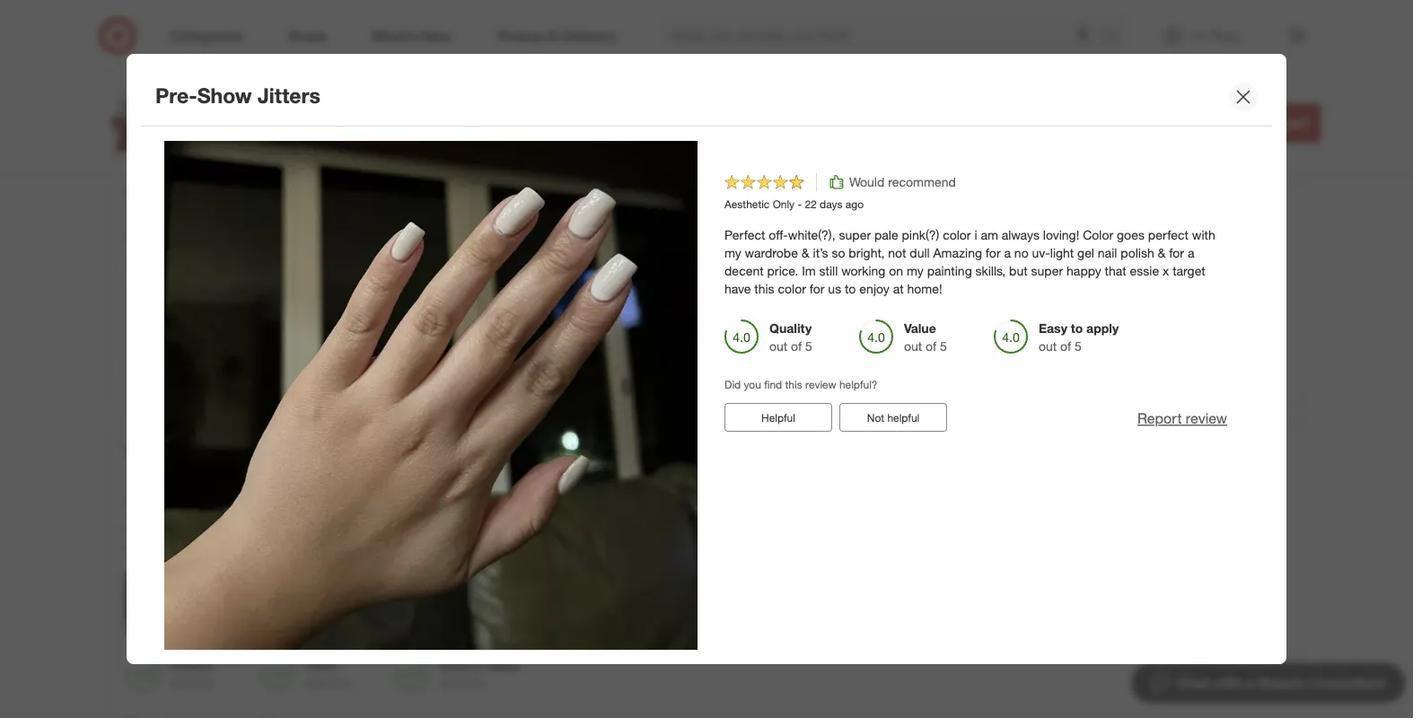 Task type: vqa. For each thing, say whether or not it's contained in the screenshot.
Track for Orders
no



Task type: describe. For each thing, give the bounding box(es) containing it.
red,
[[612, 110, 639, 128]]

couture
[[243, 110, 296, 128]]

light inside pre-show jitters dialog
[[1050, 245, 1074, 261]]

1 vertical spatial would recommend
[[250, 469, 357, 485]]

0 horizontal spatial uv-
[[928, 522, 946, 538]]

22 inside pre-show jitters dialog
[[805, 198, 817, 211]]

1 vertical spatial perfect off-white(?), super pale pink(?) color i am always loving! color goes perfect with my wardrobe & it's so bright, not dull amazing for a no uv-light gel nail polish & for a decent price. im still working on my painting skills, but super happy that essie x target have this color for us to enjoy at home!
[[126, 522, 1272, 556]]

0 horizontal spatial so
[[727, 522, 741, 538]]

helpful for middle not helpful 'button'
[[163, 367, 197, 380]]

still inside pre-show jitters dialog
[[819, 263, 838, 279]]

0 horizontal spatial only
[[174, 493, 196, 506]]

pre- inside dialog
[[155, 83, 197, 108]]

aesthetic only - 22 days ago inside pre-show jitters dialog
[[725, 198, 864, 211]]

like
[[325, 46, 344, 61]]

lamar
[[1060, 127, 1091, 141]]

a inside button
[[1246, 674, 1254, 692]]

0 horizontal spatial easy
[[440, 657, 469, 673]]

1 horizontal spatial very
[[198, 305, 222, 321]]

1 vertical spatial show
[[160, 440, 205, 461]]

gel inside pre-show jitters dialog
[[1077, 245, 1094, 261]]

1 vertical spatial home!
[[611, 540, 646, 556]]

helpful for not helpful 'button' within pre-show jitters dialog
[[761, 411, 795, 424]]

12 questions link
[[313, 135, 395, 156]]

the
[[686, 110, 712, 128]]

0 vertical spatial at
[[984, 127, 993, 141]]

apply inside pre-show jitters dialog
[[1086, 321, 1119, 336]]

im inside pre-show jitters dialog
[[802, 263, 816, 279]]

1 vertical spatial color
[[484, 522, 515, 538]]

nail inside pre-show jitters dialog
[[1098, 245, 1117, 261]]

1 vertical spatial not helpful button
[[241, 359, 348, 388]]

search button
[[1095, 16, 1138, 59]]

0 horizontal spatial at
[[596, 540, 607, 556]]

1 vertical spatial loving!
[[444, 522, 481, 538]]

0 horizontal spatial off-
[[170, 522, 189, 538]]

the
[[277, 305, 295, 321]]

not inside pre-show jitters dialog
[[888, 245, 906, 261]]

0 horizontal spatial quality
[[171, 657, 213, 673]]

1 horizontal spatial decent
[[1093, 522, 1133, 538]]

find for not helpful 'button' to the top
[[165, 74, 183, 88]]

it
[[347, 46, 354, 61]]

would inside pre-show jitters dialog
[[849, 174, 885, 190]]

helpful for middle not helpful 'button'
[[289, 367, 321, 380]]

.
[[273, 46, 276, 61]]

is for very
[[152, 46, 162, 61]]

oz
[[847, 110, 863, 128]]

1 vertical spatial amazing
[[829, 522, 878, 538]]

ago inside pre-show jitters dialog
[[846, 198, 864, 211]]

0 vertical spatial not helpful button
[[241, 100, 348, 128]]

this for helpful button within pre-show jitters dialog
[[785, 378, 802, 392]]

shop
[[179, 88, 213, 105]]

report review button for not helpful 'button' within pre-show jitters dialog
[[1137, 409, 1227, 429]]

2 vertical spatial 22
[[206, 493, 218, 506]]

2 vertical spatial ago
[[247, 493, 265, 506]]

you for helpful button associated with not helpful 'button' to the top
[[145, 74, 162, 88]]

longwear
[[300, 110, 363, 128]]

posted
[[172, 250, 205, 264]]

1 vertical spatial recommend
[[289, 469, 357, 485]]

1917 link
[[179, 135, 309, 157]]

originally posted on essie.com
[[126, 250, 271, 264]]

target inside pre-show jitters dialog
[[1173, 263, 1206, 279]]

1 vertical spatial white(?),
[[189, 522, 237, 538]]

1 vertical spatial pink(?)
[[303, 522, 341, 538]]

this for middle not helpful 'button''s helpful button
[[186, 334, 204, 347]]

0 horizontal spatial polish
[[1016, 522, 1050, 538]]

value out of 5 inside pre-show jitters dialog
[[904, 321, 947, 354]]

0 horizontal spatial value
[[305, 657, 337, 673]]

this for helpful button associated with not helpful 'button' to the top
[[186, 74, 204, 88]]

What can we help you find? suggestions appear below search field
[[661, 16, 1108, 56]]

chat with a beauty consultant
[[1177, 674, 1385, 692]]

but inside pre-show jitters dialog
[[1009, 263, 1028, 279]]

handy
[[450, 305, 485, 321]]

friendly
[[381, 305, 422, 321]]

goes inside pre-show jitters dialog
[[1117, 227, 1145, 243]]

jitters inside pre-show jitters dialog
[[258, 83, 320, 108]]

1917
[[263, 138, 291, 153]]

0 vertical spatial helpful
[[163, 107, 197, 121]]

12
[[321, 138, 335, 153]]

1 vertical spatial pre-
[[126, 440, 160, 461]]

1 vertical spatial skills,
[[194, 540, 225, 556]]

and
[[426, 305, 447, 321]]

originally
[[126, 250, 169, 264]]

1 vertical spatial jitters
[[210, 440, 262, 461]]

1 vertical spatial value out of 5
[[305, 657, 348, 691]]

really
[[165, 305, 195, 321]]

aesthetic inside pre-show jitters dialog
[[725, 198, 770, 211]]

you
[[280, 46, 300, 61]]

0 horizontal spatial good
[[192, 46, 222, 61]]

1 vertical spatial aesthetic
[[126, 493, 171, 506]]

wardrobe inside pre-show jitters dialog
[[745, 245, 798, 261]]

essie.com
[[223, 250, 271, 264]]

1 vertical spatial quality out of 5
[[171, 657, 214, 691]]

1 horizontal spatial gel
[[973, 522, 990, 538]]

dull inside pre-show jitters dialog
[[910, 245, 930, 261]]

polish inside pre-show jitters dialog
[[1121, 245, 1154, 261]]

1 vertical spatial have
[[428, 540, 454, 556]]

very
[[328, 305, 353, 321]]

chat
[[1177, 674, 1209, 692]]

working inside pre-show jitters dialog
[[841, 263, 886, 279]]

report for not helpful 'button' to the top
[[1194, 106, 1238, 124]]

1 vertical spatial good
[[225, 305, 255, 321]]

0 horizontal spatial enjoy
[[563, 540, 593, 556]]

1 horizontal spatial nail
[[993, 522, 1013, 538]]

consultant
[[1310, 674, 1385, 692]]

not for middle not helpful 'button''s helpful button
[[268, 367, 286, 380]]

put
[[643, 110, 666, 128]]

0 horizontal spatial dull
[[805, 522, 825, 538]]

0 horizontal spatial happy
[[286, 540, 320, 556]]

1 vertical spatial with
[[593, 522, 617, 538]]

not helpful button inside pre-show jitters dialog
[[839, 403, 947, 432]]

bright, inside pre-show jitters dialog
[[849, 245, 885, 261]]

1 vertical spatial perfect
[[549, 522, 590, 538]]

0 horizontal spatial am
[[382, 522, 399, 538]]

perfect off-white(?), super pale pink(?) color i am always loving! color goes perfect with my wardrobe & it's so bright, not dull amazing for a no uv-light gel nail polish & for a decent price. im still working on my painting skills, but super happy that essie x target have this color for us to enjoy at home! inside pre-show jitters dialog
[[725, 227, 1215, 297]]

fashion
[[487, 110, 541, 128]]

this is very good product . you will like it for sure
[[126, 46, 400, 61]]

helpful for not helpful 'button' within pre-show jitters dialog
[[887, 411, 920, 424]]

helpful button for not helpful 'button' within pre-show jitters dialog
[[725, 403, 832, 432]]

1 vertical spatial 22
[[193, 231, 205, 245]]

2 horizontal spatial on
[[1258, 522, 1272, 538]]

loving! inside pre-show jitters dialog
[[1043, 227, 1079, 243]]

image of essie gel couture longwear nail polish,vegan, fashion freedom, red, put in the patchwork - 0.46 fl oz image
[[92, 86, 164, 158]]

0 vertical spatial helpful
[[289, 107, 321, 121]]

at austin south lamar
[[984, 127, 1091, 141]]

pink(?) inside pre-show jitters dialog
[[902, 227, 939, 243]]

easy to apply out of 5 inside pre-show jitters dialog
[[1039, 321, 1119, 354]]

12 questions
[[321, 138, 395, 153]]

0 horizontal spatial painting
[[146, 540, 191, 556]]

questions
[[338, 138, 395, 153]]

0 vertical spatial not
[[268, 107, 286, 121]]

1 vertical spatial bright,
[[744, 522, 780, 538]]

report for not helpful 'button' within pre-show jitters dialog
[[1137, 410, 1182, 428]]

x inside pre-show jitters dialog
[[1163, 263, 1169, 279]]

enjoy inside pre-show jitters dialog
[[859, 281, 890, 297]]

use.
[[503, 305, 526, 321]]

0.46
[[803, 110, 831, 128]]

1 vertical spatial target
[[392, 540, 424, 556]]

white(?), inside pre-show jitters dialog
[[788, 227, 835, 243]]

decent inside pre-show jitters dialog
[[725, 263, 764, 279]]

review for not helpful 'button' to the top
[[206, 74, 238, 88]]

0 horizontal spatial goes
[[518, 522, 546, 538]]

you for helpful button within pre-show jitters dialog
[[744, 378, 761, 392]]

sudfygsdhg
[[126, 231, 182, 245]]

0 horizontal spatial i
[[376, 522, 378, 538]]

pre-show jitters dialog
[[127, 54, 1287, 718]]

1 horizontal spatial still
[[1188, 522, 1207, 538]]

1 vertical spatial not
[[784, 522, 802, 538]]

austin
[[996, 127, 1026, 141]]

1 vertical spatial no
[[910, 522, 924, 538]]

1 vertical spatial x
[[382, 540, 388, 556]]

0 horizontal spatial always
[[403, 522, 441, 538]]

0 vertical spatial not helpful
[[268, 107, 321, 121]]

add to cart
[[1232, 114, 1309, 131]]

1 vertical spatial wardrobe
[[640, 522, 694, 538]]

home! inside pre-show jitters dialog
[[907, 281, 942, 297]]

always inside pre-show jitters dialog
[[1002, 227, 1040, 243]]

1 vertical spatial us
[[531, 540, 545, 556]]

this is really very good for the user. very eco friendly and handy to use.
[[126, 305, 526, 321]]

2 vertical spatial days
[[221, 493, 244, 506]]

polish,vegan,
[[395, 110, 483, 128]]

0 horizontal spatial would
[[250, 469, 286, 485]]

1 vertical spatial pale
[[276, 522, 300, 538]]

only inside pre-show jitters dialog
[[773, 198, 795, 211]]

0 horizontal spatial apply
[[488, 657, 520, 673]]

1 horizontal spatial price.
[[1136, 522, 1167, 538]]

1 vertical spatial days
[[208, 231, 230, 245]]

it's inside pre-show jitters dialog
[[813, 245, 828, 261]]

report review for not helpful 'button' to the top report review button
[[1194, 106, 1284, 124]]

sure
[[376, 46, 400, 61]]

value inside pre-show jitters dialog
[[904, 321, 936, 336]]

0 horizontal spatial easy to apply out of 5
[[440, 657, 520, 691]]

0 horizontal spatial very
[[165, 46, 189, 61]]

0 horizontal spatial it's
[[709, 522, 724, 538]]

eco
[[356, 305, 377, 321]]

0 horizontal spatial aesthetic only - 22 days ago
[[126, 493, 265, 506]]

shop all essie essie gel couture longwear nail polish,vegan, fashion freedom, red, put in the patchwork - 0.46 fl oz
[[179, 88, 863, 128]]



Task type: locate. For each thing, give the bounding box(es) containing it.
helpful inside pre-show jitters dialog
[[761, 411, 795, 424]]

1 horizontal spatial wardrobe
[[745, 245, 798, 261]]

1 vertical spatial it's
[[709, 522, 724, 538]]

am
[[981, 227, 998, 243], [382, 522, 399, 538]]

1 vertical spatial value
[[305, 657, 337, 673]]

on inside pre-show jitters dialog
[[889, 263, 903, 279]]

on
[[208, 250, 220, 264], [889, 263, 903, 279], [1258, 522, 1272, 538]]

1 horizontal spatial bright,
[[849, 245, 885, 261]]

painting inside pre-show jitters dialog
[[927, 263, 972, 279]]

always
[[1002, 227, 1040, 243], [403, 522, 441, 538]]

0 horizontal spatial report
[[1137, 410, 1182, 428]]

0 horizontal spatial bright,
[[744, 522, 780, 538]]

1 horizontal spatial light
[[1050, 245, 1074, 261]]

perfect off-white(?), super pale pink(?) color i am always loving! color goes perfect with my wardrobe & it's so bright, not dull amazing for a no uv-light gel nail polish & for a decent price. im still working on my painting skills, but super happy that essie x target have this color for us to enjoy at home!
[[725, 227, 1215, 297], [126, 522, 1272, 556]]

did inside pre-show jitters dialog
[[725, 378, 741, 392]]

very
[[165, 46, 189, 61], [198, 305, 222, 321]]

0 horizontal spatial perfect
[[126, 522, 166, 538]]

quality
[[769, 321, 812, 336], [171, 657, 213, 673]]

0 vertical spatial did you find this review helpful?
[[126, 74, 279, 88]]

find
[[165, 74, 183, 88], [165, 334, 183, 347], [764, 378, 782, 392]]

very up shop
[[165, 46, 189, 61]]

pre-
[[155, 83, 197, 108], [126, 440, 160, 461]]

quality out of 5
[[769, 321, 812, 354], [171, 657, 214, 691]]

all
[[217, 88, 231, 105]]

wardrobe
[[745, 245, 798, 261], [640, 522, 694, 538]]

1 horizontal spatial us
[[828, 281, 841, 297]]

0 vertical spatial perfect off-white(?), super pale pink(?) color i am always loving! color goes perfect with my wardrobe & it's so bright, not dull amazing for a no uv-light gel nail polish & for a decent price. im still working on my painting skills, but super happy that essie x target have this color for us to enjoy at home!
[[725, 227, 1215, 297]]

out
[[769, 339, 788, 354], [904, 339, 922, 354], [1039, 339, 1057, 354], [171, 675, 189, 691], [305, 675, 323, 691], [440, 675, 458, 691]]

0 vertical spatial value
[[904, 321, 936, 336]]

0 vertical spatial polish
[[1121, 245, 1154, 261]]

0 horizontal spatial recommend
[[289, 469, 357, 485]]

days inside pre-show jitters dialog
[[820, 198, 843, 211]]

helpful button inside pre-show jitters dialog
[[725, 403, 832, 432]]

very right really
[[198, 305, 222, 321]]

user.
[[298, 305, 325, 321]]

cart
[[1281, 114, 1309, 131]]

22
[[805, 198, 817, 211], [193, 231, 205, 245], [206, 493, 218, 506]]

helpful? for middle not helpful 'button'
[[241, 334, 279, 347]]

at inside pre-show jitters dialog
[[893, 281, 904, 297]]

amazing inside pre-show jitters dialog
[[933, 245, 982, 261]]

0 vertical spatial you
[[145, 74, 162, 88]]

1 this from the top
[[126, 46, 149, 61]]

1 horizontal spatial dull
[[910, 245, 930, 261]]

search
[[1095, 29, 1138, 46]]

perfect
[[725, 227, 765, 243], [126, 522, 166, 538]]

patchwork
[[716, 110, 789, 128]]

will
[[304, 46, 322, 61]]

1 vertical spatial aesthetic only - 22 days ago
[[126, 493, 265, 506]]

1 horizontal spatial enjoy
[[859, 281, 890, 297]]

did you find this review helpful? inside pre-show jitters dialog
[[725, 378, 878, 392]]

good left product
[[192, 46, 222, 61]]

freedom,
[[545, 110, 608, 128]]

no inside pre-show jitters dialog
[[1014, 245, 1029, 261]]

0 horizontal spatial aesthetic
[[126, 493, 171, 506]]

1 horizontal spatial goes
[[1117, 227, 1145, 243]]

1 vertical spatial only
[[174, 493, 196, 506]]

1 horizontal spatial color
[[1083, 227, 1113, 243]]

0 vertical spatial im
[[802, 263, 816, 279]]

0 vertical spatial dull
[[910, 245, 930, 261]]

0 vertical spatial pink(?)
[[902, 227, 939, 243]]

0 horizontal spatial wardrobe
[[640, 522, 694, 538]]

essie
[[235, 88, 268, 105], [179, 110, 214, 128], [1130, 263, 1159, 279], [349, 540, 378, 556]]

1 vertical spatial ago
[[233, 231, 252, 245]]

-
[[793, 110, 799, 128], [798, 198, 802, 211], [185, 231, 190, 245], [199, 493, 203, 506]]

1 vertical spatial dull
[[805, 522, 825, 538]]

helpful button for middle not helpful 'button'
[[126, 359, 233, 388]]

aesthetic only - 22 days ago
[[725, 198, 864, 211], [126, 493, 265, 506]]

2 is from the top
[[152, 305, 162, 321]]

loving!
[[1043, 227, 1079, 243], [444, 522, 481, 538]]

1 horizontal spatial happy
[[1067, 263, 1101, 279]]

so
[[832, 245, 845, 261], [727, 522, 741, 538]]

not helpful inside pre-show jitters dialog
[[867, 411, 920, 424]]

with inside button
[[1213, 674, 1242, 692]]

a
[[1004, 245, 1011, 261], [1188, 245, 1194, 261], [900, 522, 906, 538], [1083, 522, 1090, 538], [1246, 674, 1254, 692]]

0 vertical spatial quality out of 5
[[769, 321, 812, 354]]

uv- inside pre-show jitters dialog
[[1032, 245, 1050, 261]]

ago
[[846, 198, 864, 211], [233, 231, 252, 245], [247, 493, 265, 506]]

that inside pre-show jitters dialog
[[1105, 263, 1126, 279]]

with inside pre-show jitters dialog
[[1192, 227, 1215, 243]]

1 vertical spatial not
[[268, 367, 286, 380]]

did
[[126, 74, 142, 88], [126, 334, 142, 347], [725, 378, 741, 392]]

is left really
[[152, 305, 162, 321]]

uv-
[[1032, 245, 1050, 261], [928, 522, 946, 538]]

pink(?)
[[902, 227, 939, 243], [303, 522, 341, 538]]

review for middle not helpful 'button'
[[206, 334, 238, 347]]

0 vertical spatial loving!
[[1043, 227, 1079, 243]]

you inside pre-show jitters dialog
[[744, 378, 761, 392]]

report review button for not helpful 'button' to the top
[[1194, 105, 1284, 125]]

2 horizontal spatial at
[[984, 127, 993, 141]]

test
[[126, 180, 157, 201]]

1 vertical spatial so
[[727, 522, 741, 538]]

did you find this review helpful? for not helpful 'button' within pre-show jitters dialog
[[725, 378, 878, 392]]

0 vertical spatial find
[[165, 74, 183, 88]]

recommend inside pre-show jitters dialog
[[888, 174, 956, 190]]

this up the image of essie gel couture longwear nail polish,vegan, fashion freedom, red, put in the patchwork - 0.46 fl oz
[[126, 46, 149, 61]]

2 vertical spatial find
[[764, 378, 782, 392]]

price. inside pre-show jitters dialog
[[767, 263, 798, 279]]

dull
[[910, 245, 930, 261], [805, 522, 825, 538]]

1 vertical spatial working
[[1210, 522, 1255, 538]]

would recommend
[[849, 174, 956, 190], [250, 469, 357, 485]]

- inside dialog
[[798, 198, 802, 211]]

1 horizontal spatial polish
[[1121, 245, 1154, 261]]

report inside pre-show jitters dialog
[[1137, 410, 1182, 428]]

guest review image 1 of 1, zoom in image
[[126, 572, 189, 635]]

1 vertical spatial very
[[198, 305, 222, 321]]

add to cart button
[[1220, 103, 1321, 143]]

0 vertical spatial always
[[1002, 227, 1040, 243]]

add
[[1232, 114, 1259, 131]]

report review inside pre-show jitters dialog
[[1137, 410, 1227, 428]]

1 horizontal spatial white(?),
[[788, 227, 835, 243]]

good left "the"
[[225, 305, 255, 321]]

price.
[[767, 263, 798, 279], [1136, 522, 1167, 538]]

0 horizontal spatial light
[[946, 522, 970, 538]]

x
[[1163, 263, 1169, 279], [382, 540, 388, 556]]

1 is from the top
[[152, 46, 162, 61]]

helpful? for not helpful 'button' to the top
[[241, 74, 279, 88]]

not helpful for not helpful 'button' within pre-show jitters dialog
[[867, 411, 920, 424]]

0 vertical spatial apply
[[1086, 321, 1119, 336]]

i inside pre-show jitters dialog
[[974, 227, 977, 243]]

not
[[888, 245, 906, 261], [784, 522, 802, 538]]

0 horizontal spatial have
[[428, 540, 454, 556]]

0 vertical spatial nail
[[367, 110, 391, 128]]

helpful? for not helpful 'button' within pre-show jitters dialog
[[839, 378, 878, 392]]

not inside pre-show jitters dialog
[[867, 411, 884, 424]]

not
[[268, 107, 286, 121], [268, 367, 286, 380], [867, 411, 884, 424]]

0 vertical spatial very
[[165, 46, 189, 61]]

0 vertical spatial happy
[[1067, 263, 1101, 279]]

this
[[126, 46, 149, 61], [126, 305, 149, 321]]

quality inside pre-show jitters dialog
[[769, 321, 812, 336]]

1 horizontal spatial loving!
[[1043, 227, 1079, 243]]

to inside button
[[1263, 114, 1277, 131]]

am inside pre-show jitters dialog
[[981, 227, 998, 243]]

easy inside pre-show jitters dialog
[[1039, 321, 1067, 336]]

beauty
[[1258, 674, 1306, 692]]

2 this from the top
[[126, 305, 149, 321]]

1 vertical spatial pre-show jitters
[[126, 440, 262, 461]]

perfect inside pre-show jitters dialog
[[1148, 227, 1189, 243]]

2 horizontal spatial gel
[[1077, 245, 1094, 261]]

0 vertical spatial pre-
[[155, 83, 197, 108]]

0 horizontal spatial no
[[910, 522, 924, 538]]

0 vertical spatial light
[[1050, 245, 1074, 261]]

this for this is really very good for the user. very eco friendly and handy to use.
[[126, 305, 149, 321]]

review for not helpful 'button' within pre-show jitters dialog
[[805, 378, 836, 392]]

chat with a beauty consultant button
[[1131, 663, 1406, 704]]

0 vertical spatial still
[[819, 263, 838, 279]]

0 horizontal spatial quality out of 5
[[171, 657, 214, 691]]

have
[[725, 281, 751, 297], [428, 540, 454, 556]]

white(?),
[[788, 227, 835, 243], [189, 522, 237, 538]]

pre-show jitters
[[155, 83, 320, 108], [126, 440, 262, 461]]

is for really
[[152, 305, 162, 321]]

us inside pre-show jitters dialog
[[828, 281, 841, 297]]

helpful button
[[126, 100, 233, 128], [126, 359, 233, 388], [725, 403, 832, 432]]

show inside pre-show jitters dialog
[[197, 83, 252, 108]]

helpful? inside pre-show jitters dialog
[[839, 378, 878, 392]]

1 vertical spatial but
[[228, 540, 247, 556]]

sudfygsdhg - 22 days ago
[[126, 231, 252, 245]]

1 vertical spatial i
[[376, 522, 378, 538]]

1 horizontal spatial always
[[1002, 227, 1040, 243]]

1 horizontal spatial pale
[[874, 227, 898, 243]]

0 vertical spatial recommend
[[888, 174, 956, 190]]

0 horizontal spatial that
[[324, 540, 345, 556]]

recommend
[[888, 174, 956, 190], [289, 469, 357, 485]]

find for not helpful 'button' within pre-show jitters dialog
[[764, 378, 782, 392]]

helpful
[[163, 107, 197, 121], [163, 367, 197, 380], [761, 411, 795, 424]]

painting
[[927, 263, 972, 279], [146, 540, 191, 556]]

jitters
[[258, 83, 320, 108], [210, 440, 262, 461]]

2 horizontal spatial 22
[[805, 198, 817, 211]]

not helpful for middle not helpful 'button'
[[268, 367, 321, 380]]

find inside pre-show jitters dialog
[[764, 378, 782, 392]]

1 vertical spatial im
[[1171, 522, 1185, 538]]

for
[[358, 46, 373, 61], [986, 245, 1001, 261], [1169, 245, 1184, 261], [810, 281, 825, 297], [258, 305, 273, 321], [881, 522, 896, 538], [1065, 522, 1080, 538], [513, 540, 528, 556]]

bright,
[[849, 245, 885, 261], [744, 522, 780, 538]]

at
[[984, 127, 993, 141], [893, 281, 904, 297], [596, 540, 607, 556]]

0 vertical spatial easy
[[1039, 321, 1067, 336]]

product
[[225, 46, 269, 61]]

i
[[974, 227, 977, 243], [376, 522, 378, 538]]

is up the image of essie gel couture longwear nail polish,vegan, fashion freedom, red, put in the patchwork - 0.46 fl oz
[[152, 46, 162, 61]]

nail inside shop all essie essie gel couture longwear nail polish,vegan, fashion freedom, red, put in the patchwork - 0.46 fl oz
[[367, 110, 391, 128]]

0 horizontal spatial skills,
[[194, 540, 225, 556]]

polish
[[1121, 245, 1154, 261], [1016, 522, 1050, 538]]

fl
[[835, 110, 843, 128]]

so inside pre-show jitters dialog
[[832, 245, 845, 261]]

skills, inside pre-show jitters dialog
[[976, 263, 1006, 279]]

you
[[145, 74, 162, 88], [145, 334, 162, 347], [744, 378, 761, 392]]

value out of 5
[[904, 321, 947, 354], [305, 657, 348, 691]]

helpful button for not helpful 'button' to the top
[[126, 100, 233, 128]]

you for middle not helpful 'button''s helpful button
[[145, 334, 162, 347]]

1 horizontal spatial would
[[849, 174, 885, 190]]

0 horizontal spatial still
[[819, 263, 838, 279]]

happy inside pre-show jitters dialog
[[1067, 263, 1101, 279]]

1 horizontal spatial at
[[893, 281, 904, 297]]

1 horizontal spatial home!
[[907, 281, 942, 297]]

days
[[820, 198, 843, 211], [208, 231, 230, 245], [221, 493, 244, 506]]

0 horizontal spatial not
[[784, 522, 802, 538]]

did you find this review helpful? for not helpful 'button' to the top
[[126, 74, 279, 88]]

to
[[1263, 114, 1277, 131], [845, 281, 856, 297], [488, 305, 499, 321], [1071, 321, 1083, 336], [548, 540, 559, 556], [472, 657, 484, 673]]

south
[[1029, 127, 1057, 141]]

1 vertical spatial find
[[165, 334, 183, 347]]

color
[[943, 227, 971, 243], [778, 281, 806, 297], [344, 522, 372, 538], [481, 540, 509, 556]]

perfect inside pre-show jitters dialog
[[725, 227, 765, 243]]

1 vertical spatial price.
[[1136, 522, 1167, 538]]

- inside shop all essie essie gel couture longwear nail polish,vegan, fashion freedom, red, put in the patchwork - 0.46 fl oz
[[793, 110, 799, 128]]

have inside pre-show jitters dialog
[[725, 281, 751, 297]]

this for this is very good product . you will like it for sure
[[126, 46, 149, 61]]

did for not helpful 'button' to the top
[[126, 74, 142, 88]]

would recommend inside pre-show jitters dialog
[[849, 174, 956, 190]]

0 horizontal spatial on
[[208, 250, 220, 264]]

happy
[[1067, 263, 1101, 279], [286, 540, 320, 556]]

report review for not helpful 'button' within pre-show jitters dialog report review button
[[1137, 410, 1227, 428]]

1 vertical spatial report review
[[1137, 410, 1227, 428]]

find for middle not helpful 'button'
[[165, 334, 183, 347]]

this left really
[[126, 305, 149, 321]]

did for not helpful 'button' within pre-show jitters dialog
[[725, 378, 741, 392]]

in
[[670, 110, 682, 128]]

0 vertical spatial aesthetic
[[725, 198, 770, 211]]

0 vertical spatial perfect
[[1148, 227, 1189, 243]]

decent
[[725, 263, 764, 279], [1093, 522, 1133, 538]]

not helpful button
[[241, 100, 348, 128], [241, 359, 348, 388], [839, 403, 947, 432]]

of
[[791, 339, 802, 354], [926, 339, 937, 354], [1060, 339, 1071, 354], [192, 675, 203, 691], [327, 675, 338, 691], [462, 675, 472, 691]]

report
[[1194, 106, 1238, 124], [1137, 410, 1182, 428]]

im
[[802, 263, 816, 279], [1171, 522, 1185, 538]]

did you find this review helpful? for middle not helpful 'button'
[[126, 334, 279, 347]]

guest review image 1 of 1, full size image
[[164, 141, 698, 674]]

quality out of 5 inside pre-show jitters dialog
[[769, 321, 812, 354]]

home!
[[907, 281, 942, 297], [611, 540, 646, 556]]

0 vertical spatial uv-
[[1032, 245, 1050, 261]]

my
[[725, 245, 741, 261], [907, 263, 924, 279], [620, 522, 637, 538], [126, 540, 143, 556]]

gel inside shop all essie essie gel couture longwear nail polish,vegan, fashion freedom, red, put in the patchwork - 0.46 fl oz
[[218, 110, 239, 128]]

not helpful
[[268, 107, 321, 121], [268, 367, 321, 380], [867, 411, 920, 424]]

essie inside pre-show jitters dialog
[[1130, 263, 1159, 279]]

color inside pre-show jitters dialog
[[1083, 227, 1113, 243]]

still
[[819, 263, 838, 279], [1188, 522, 1207, 538]]

off- inside pre-show jitters dialog
[[769, 227, 788, 243]]

0 vertical spatial perfect
[[725, 227, 765, 243]]

helpful inside pre-show jitters dialog
[[887, 411, 920, 424]]

enjoy
[[859, 281, 890, 297], [563, 540, 593, 556]]

2 vertical spatial not helpful
[[867, 411, 920, 424]]

2 vertical spatial you
[[744, 378, 761, 392]]

0 horizontal spatial nail
[[367, 110, 391, 128]]

1 horizontal spatial good
[[225, 305, 255, 321]]

that
[[1105, 263, 1126, 279], [324, 540, 345, 556]]

is
[[152, 46, 162, 61], [152, 305, 162, 321]]

did for middle not helpful 'button'
[[126, 334, 142, 347]]

0 vertical spatial decent
[[725, 263, 764, 279]]

0 vertical spatial helpful?
[[241, 74, 279, 88]]

2 vertical spatial helpful
[[887, 411, 920, 424]]

pre-show jitters inside dialog
[[155, 83, 320, 108]]

not for helpful button within pre-show jitters dialog
[[867, 411, 884, 424]]

0 vertical spatial wardrobe
[[745, 245, 798, 261]]

&
[[802, 245, 810, 261], [1158, 245, 1166, 261], [697, 522, 705, 538], [1053, 522, 1061, 538]]

pale inside pre-show jitters dialog
[[874, 227, 898, 243]]

1 vertical spatial not helpful
[[268, 367, 321, 380]]



